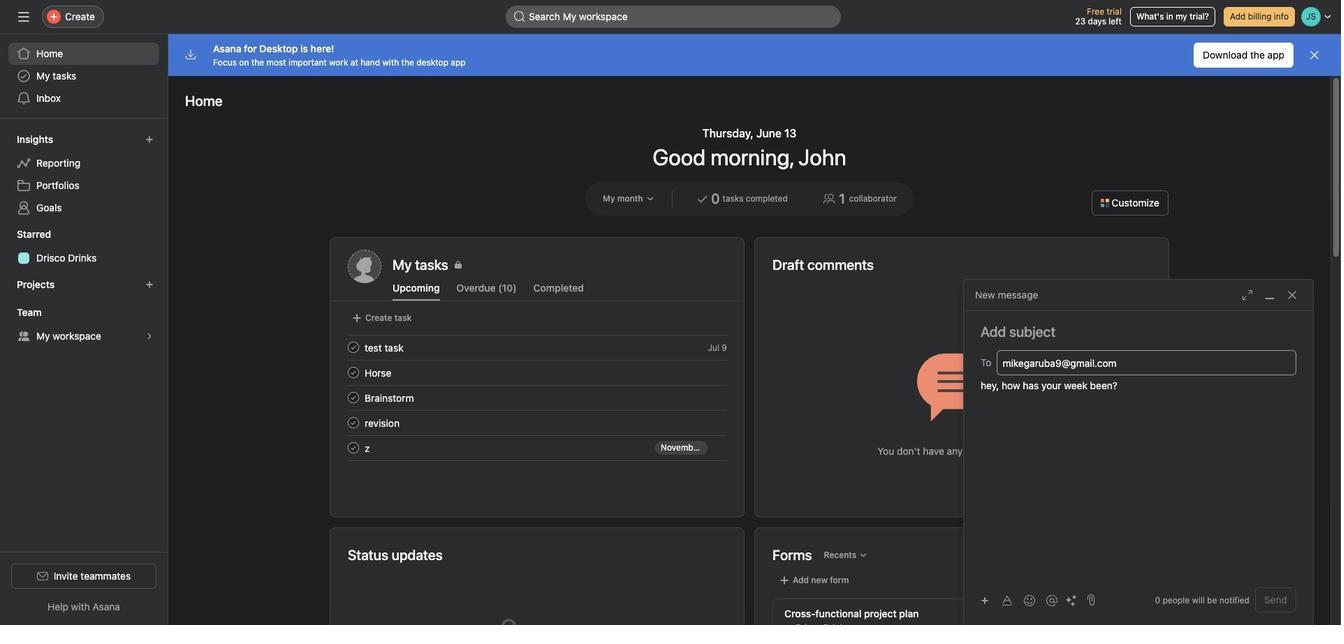 Task type: vqa. For each thing, say whether or not it's contained in the screenshot.
field
no



Task type: describe. For each thing, give the bounding box(es) containing it.
Add subject text field
[[964, 323, 1313, 342]]

insights element
[[0, 127, 168, 222]]

hide sidebar image
[[18, 11, 29, 22]]

mark complete image for second list item
[[345, 365, 362, 381]]

mark complete checkbox for second list item
[[345, 365, 362, 381]]

5 list item from the top
[[331, 436, 744, 461]]

teams element
[[0, 300, 168, 351]]

isinverse image
[[514, 11, 525, 22]]

mark complete checkbox for first list item from the bottom of the page
[[345, 440, 362, 457]]

new project or portfolio image
[[145, 281, 154, 289]]

ai assist options image
[[1066, 596, 1077, 607]]

new insights image
[[145, 136, 154, 144]]

4 list item from the top
[[331, 411, 744, 436]]

at mention image
[[1047, 596, 1058, 607]]

mark complete image for first list item from the bottom of the page
[[345, 440, 362, 457]]

expand popout to full screen image
[[1242, 290, 1253, 301]]

mark complete image for fourth list item
[[345, 415, 362, 432]]

insert an object image
[[981, 597, 989, 605]]

mark complete image for first list item from the top of the page
[[345, 340, 362, 356]]



Task type: locate. For each thing, give the bounding box(es) containing it.
starred element
[[0, 222, 168, 272]]

mark complete image
[[345, 340, 362, 356], [345, 365, 362, 381], [345, 390, 362, 407], [345, 415, 362, 432], [345, 440, 362, 457]]

emoji image
[[1024, 596, 1035, 607]]

1 vertical spatial mark complete checkbox
[[345, 440, 362, 457]]

3 mark complete image from the top
[[345, 390, 362, 407]]

1 mark complete image from the top
[[345, 340, 362, 356]]

see details, my workspace image
[[145, 333, 154, 341]]

mark complete checkbox for fourth list item
[[345, 415, 362, 432]]

2 mark complete checkbox from the top
[[345, 390, 362, 407]]

dialog
[[964, 280, 1313, 626]]

3 list item from the top
[[331, 386, 744, 411]]

2 vertical spatial mark complete checkbox
[[345, 415, 362, 432]]

2 mark complete image from the top
[[345, 365, 362, 381]]

1 list item from the top
[[331, 335, 744, 360]]

1 vertical spatial mark complete checkbox
[[345, 390, 362, 407]]

5 mark complete image from the top
[[345, 440, 362, 457]]

mark complete checkbox for first list item from the top of the page
[[345, 340, 362, 356]]

mark complete image for third list item from the top of the page
[[345, 390, 362, 407]]

add profile photo image
[[348, 250, 381, 284]]

0 vertical spatial mark complete checkbox
[[345, 365, 362, 381]]

4 mark complete image from the top
[[345, 415, 362, 432]]

Type the name of a team, a project, or people text field
[[1003, 355, 1120, 372]]

close image
[[1287, 290, 1298, 301]]

2 list item from the top
[[331, 360, 744, 386]]

list item
[[331, 335, 744, 360], [331, 360, 744, 386], [331, 386, 744, 411], [331, 411, 744, 436], [331, 436, 744, 461]]

Mark complete checkbox
[[345, 340, 362, 356], [345, 440, 362, 457]]

1 mark complete checkbox from the top
[[345, 365, 362, 381]]

list box
[[506, 6, 841, 28]]

0 vertical spatial mark complete checkbox
[[345, 340, 362, 356]]

2 mark complete checkbox from the top
[[345, 440, 362, 457]]

3 mark complete checkbox from the top
[[345, 415, 362, 432]]

toolbar
[[975, 591, 1081, 611]]

global element
[[0, 34, 168, 118]]

minimize image
[[1264, 290, 1276, 301]]

dismiss image
[[1309, 50, 1320, 61]]

formatting image
[[1002, 596, 1013, 607]]

1 mark complete checkbox from the top
[[345, 340, 362, 356]]

Mark complete checkbox
[[345, 365, 362, 381], [345, 390, 362, 407], [345, 415, 362, 432]]

mark complete checkbox for third list item from the top of the page
[[345, 390, 362, 407]]



